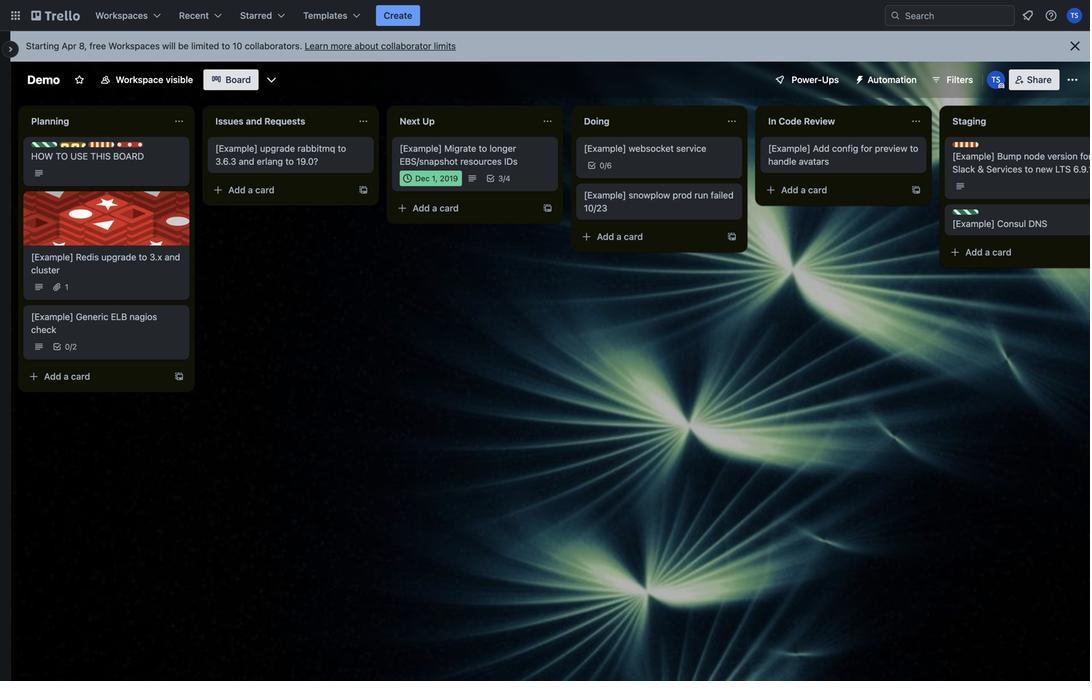 Task type: locate. For each thing, give the bounding box(es) containing it.
card down [example] snowplow prod run failed 10/23
[[624, 231, 643, 242]]

[example] up 0 / 6
[[584, 143, 627, 154]]

add a card button down 'avatars'
[[761, 180, 904, 201]]

1 vertical spatial 0
[[65, 342, 70, 352]]

review
[[804, 116, 836, 127]]

2 horizontal spatial /
[[605, 161, 607, 170]]

and right the issues
[[246, 116, 262, 127]]

color: orange, title: "manual deploy steps" element
[[88, 142, 114, 147], [953, 142, 979, 147]]

card down erlang
[[255, 185, 275, 195]]

[example] for [example] redis upgrade to 3.x and cluster
[[31, 252, 73, 263]]

1 vertical spatial upgrade
[[101, 252, 136, 263]]

add a card for issues and requests
[[229, 185, 275, 195]]

[example] up "handle"
[[769, 143, 811, 154]]

0 horizontal spatial color: green, title: "verified in staging" element
[[31, 142, 57, 147]]

workspaces inside dropdown button
[[95, 10, 148, 21]]

0 horizontal spatial color: orange, title: "manual deploy steps" element
[[88, 142, 114, 147]]

card down 'avatars'
[[809, 185, 828, 195]]

1 horizontal spatial color: orange, title: "manual deploy steps" element
[[953, 142, 979, 147]]

workspace
[[116, 74, 163, 85]]

next
[[400, 116, 420, 127]]

a down [example] upgrade rabbitmq to 3.6.3 and erlang to 19.0?
[[248, 185, 253, 195]]

add a card for doing
[[597, 231, 643, 242]]

add a card button down '2'
[[23, 366, 166, 387]]

nagios
[[130, 312, 157, 322]]

to left the 3.x
[[139, 252, 147, 263]]

card down '2'
[[71, 371, 90, 382]]

automation button
[[850, 69, 925, 90]]

and right the '3.6.3'
[[239, 156, 254, 167]]

color: red, title: "unshippable!" element
[[117, 142, 179, 152]]

search image
[[891, 10, 901, 21]]

[example]
[[216, 143, 258, 154], [400, 143, 442, 154], [584, 143, 627, 154], [769, 143, 811, 154], [953, 151, 995, 162], [584, 190, 627, 201], [953, 218, 995, 229], [31, 252, 73, 263], [31, 312, 73, 322]]

a down [example] consul dns
[[986, 247, 991, 258]]

1 vertical spatial workspaces
[[109, 41, 160, 51]]

a down 0 / 2
[[64, 371, 69, 382]]

Board name text field
[[21, 69, 66, 90]]

rabbitmq
[[298, 143, 335, 154]]

to down 'node'
[[1025, 164, 1034, 175]]

services
[[987, 164, 1023, 175]]

workspaces up "free"
[[95, 10, 148, 21]]

board
[[113, 151, 144, 162]]

[example] inside [example] add config for preview to handle avatars
[[769, 143, 811, 154]]

to up the resources
[[479, 143, 487, 154]]

issues
[[216, 116, 244, 127]]

add a card down erlang
[[229, 185, 275, 195]]

a for planning
[[64, 371, 69, 382]]

[example] bump node version for slack & services to new lts 6.9.1
[[953, 151, 1091, 175]]

3.x
[[150, 252, 162, 263]]

up
[[423, 116, 435, 127]]

[example] migrate to longer ebs/snapshot resources ids link
[[400, 142, 551, 168]]

color: green, title: "verified in staging" element up [example] consul dns
[[953, 210, 979, 215]]

color: orange, title: "manual deploy steps" element down staging
[[953, 142, 979, 147]]

upgrade inside [example] upgrade rabbitmq to 3.6.3 and erlang to 19.0?
[[260, 143, 295, 154]]

for up 6.9.1
[[1081, 151, 1091, 162]]

1 horizontal spatial /
[[503, 174, 506, 183]]

ids
[[504, 156, 518, 167]]

and
[[246, 116, 262, 127], [239, 156, 254, 167], [165, 252, 180, 263]]

1 horizontal spatial upgrade
[[260, 143, 295, 154]]

0 vertical spatial 0
[[600, 161, 605, 170]]

/ down [example] generic elb nagios check
[[70, 342, 72, 352]]

Issues and Requests text field
[[208, 111, 353, 132]]

sm image
[[850, 69, 868, 88]]

1
[[65, 283, 69, 292]]

for
[[861, 143, 873, 154], [1081, 151, 1091, 162]]

for right config
[[861, 143, 873, 154]]

[example] inside the [example] bump node version for slack & services to new lts 6.9.1
[[953, 151, 995, 162]]

[example] websocket service
[[584, 143, 707, 154]]

this member is an admin of this board. image
[[999, 83, 1005, 89]]

handle
[[769, 156, 797, 167]]

1 horizontal spatial color: green, title: "verified in staging" element
[[953, 210, 979, 215]]

add down 10/23
[[597, 231, 614, 242]]

0 vertical spatial workspaces
[[95, 10, 148, 21]]

add a card down 10/23
[[597, 231, 643, 242]]

add a card button down erlang
[[208, 180, 351, 201]]

upgrade right redis
[[101, 252, 136, 263]]

dec 1, 2019
[[416, 174, 458, 183]]

add down [example] consul dns
[[966, 247, 983, 258]]

/ down ids
[[503, 174, 506, 183]]

0 horizontal spatial /
[[70, 342, 72, 352]]

[example] for [example] snowplow prod run failed 10/23
[[584, 190, 627, 201]]

[example] snowplow prod run failed 10/23 link
[[584, 189, 735, 215]]

[example] up ebs/snapshot
[[400, 143, 442, 154]]

add for issues and requests
[[229, 185, 246, 195]]

add for next up
[[413, 203, 430, 214]]

add down "handle"
[[782, 185, 799, 195]]

add for doing
[[597, 231, 614, 242]]

[example] generic elb nagios check
[[31, 312, 157, 335]]

automation
[[868, 74, 917, 85]]

10
[[233, 41, 242, 51]]

and for [example] redis upgrade to 3.x and cluster
[[165, 252, 180, 263]]

to right preview
[[911, 143, 919, 154]]

add a card button down [example] consul dns link
[[945, 242, 1088, 263]]

add for planning
[[44, 371, 61, 382]]

add a card button for planning
[[23, 366, 166, 387]]

19.0?
[[296, 156, 318, 167]]

generic
[[76, 312, 108, 322]]

workspaces down workspaces dropdown button at the top left of the page
[[109, 41, 160, 51]]

Staging text field
[[945, 111, 1091, 132]]

add a card down 0 / 2
[[44, 371, 90, 382]]

run
[[695, 190, 709, 201]]

upgrade
[[260, 143, 295, 154], [101, 252, 136, 263]]

to
[[56, 151, 68, 162]]

0 vertical spatial upgrade
[[260, 143, 295, 154]]

1 horizontal spatial 0
[[600, 161, 605, 170]]

[example] generic elb nagios check link
[[31, 311, 182, 337]]

and inside [example] upgrade rabbitmq to 3.6.3 and erlang to 19.0?
[[239, 156, 254, 167]]

1 vertical spatial and
[[239, 156, 254, 167]]

Next Up text field
[[392, 111, 538, 132]]

/
[[605, 161, 607, 170], [503, 174, 506, 183], [70, 342, 72, 352]]

collaborators.
[[245, 41, 302, 51]]

preview
[[875, 143, 908, 154]]

2 vertical spatial and
[[165, 252, 180, 263]]

add a card down 1,
[[413, 203, 459, 214]]

/ for 2
[[70, 342, 72, 352]]

recent button
[[171, 5, 230, 26]]

[example] for [example] bump node version for slack & services to new lts 6.9.1
[[953, 151, 995, 162]]

color: orange, title: "manual deploy steps" element up this
[[88, 142, 114, 147]]

a for next up
[[432, 203, 437, 214]]

card for next up
[[440, 203, 459, 214]]

limits
[[434, 41, 456, 51]]

and inside [example] redis upgrade to 3.x and cluster
[[165, 252, 180, 263]]

[example] inside [example] snowplow prod run failed 10/23
[[584, 190, 627, 201]]

add down the '3.6.3'
[[229, 185, 246, 195]]

0 vertical spatial and
[[246, 116, 262, 127]]

templates button
[[296, 5, 368, 26]]

0 vertical spatial /
[[605, 161, 607, 170]]

0 horizontal spatial for
[[861, 143, 873, 154]]

add up 'avatars'
[[813, 143, 830, 154]]

prod
[[673, 190, 692, 201]]

0 left 6
[[600, 161, 605, 170]]

[example] consul dns link
[[953, 218, 1091, 230]]

[example] upgrade rabbitmq to 3.6.3 and erlang to 19.0? link
[[216, 142, 366, 168]]

workspace visible button
[[92, 69, 201, 90]]

color: green, title: "verified in staging" element up how
[[31, 142, 57, 147]]

add a card button for next up
[[392, 198, 535, 219]]

star or unstar board image
[[74, 75, 85, 85]]

0 left '2'
[[65, 342, 70, 352]]

[example] inside [example] redis upgrade to 3.x and cluster
[[31, 252, 73, 263]]

0
[[600, 161, 605, 170], [65, 342, 70, 352]]

[example] redis upgrade to 3.x and cluster
[[31, 252, 180, 276]]

visible
[[166, 74, 193, 85]]

[example] consul dns
[[953, 218, 1048, 229]]

[example] up the &
[[953, 151, 995, 162]]

add a card down 'avatars'
[[782, 185, 828, 195]]

be
[[178, 41, 189, 51]]

issues and requests
[[216, 116, 305, 127]]

redis
[[76, 252, 99, 263]]

3 / 4
[[499, 174, 511, 183]]

add a card down [example] consul dns
[[966, 247, 1012, 258]]

add
[[813, 143, 830, 154], [229, 185, 246, 195], [782, 185, 799, 195], [413, 203, 430, 214], [597, 231, 614, 242], [966, 247, 983, 258], [44, 371, 61, 382]]

1 horizontal spatial for
[[1081, 151, 1091, 162]]

to inside [example] migrate to longer ebs/snapshot resources ids
[[479, 143, 487, 154]]

slack
[[953, 164, 976, 175]]

[example] inside [example] generic elb nagios check
[[31, 312, 73, 322]]

card for planning
[[71, 371, 90, 382]]

upgrade up erlang
[[260, 143, 295, 154]]

a down [example] snowplow prod run failed 10/23
[[617, 231, 622, 242]]

card down 2019
[[440, 203, 459, 214]]

[example] up the '3.6.3'
[[216, 143, 258, 154]]

[example] for [example] upgrade rabbitmq to 3.6.3 and erlang to 19.0?
[[216, 143, 258, 154]]

back to home image
[[31, 5, 80, 26]]

create from template… image for code
[[912, 185, 922, 195]]

1 vertical spatial /
[[503, 174, 506, 183]]

add for in code review
[[782, 185, 799, 195]]

color: green, title: "verified in staging" element
[[31, 142, 57, 147], [953, 210, 979, 215]]

0 vertical spatial color: green, title: "verified in staging" element
[[31, 142, 57, 147]]

2019
[[440, 174, 458, 183]]

card for issues and requests
[[255, 185, 275, 195]]

limited
[[191, 41, 219, 51]]

starred button
[[232, 5, 293, 26]]

switch to… image
[[9, 9, 22, 22]]

[example] up check
[[31, 312, 73, 322]]

tara schultz (taraschultz7) image
[[1067, 8, 1083, 23]]

2 vertical spatial /
[[70, 342, 72, 352]]

/ for 6
[[605, 161, 607, 170]]

share
[[1028, 74, 1052, 85]]

card
[[255, 185, 275, 195], [809, 185, 828, 195], [440, 203, 459, 214], [624, 231, 643, 242], [993, 247, 1012, 258], [71, 371, 90, 382]]

to
[[222, 41, 230, 51], [338, 143, 346, 154], [479, 143, 487, 154], [911, 143, 919, 154], [286, 156, 294, 167], [1025, 164, 1034, 175], [139, 252, 147, 263]]

add a card button
[[208, 180, 351, 201], [761, 180, 904, 201], [392, 198, 535, 219], [577, 227, 719, 247], [945, 242, 1088, 263], [23, 366, 166, 387]]

[example] inside [example] migrate to longer ebs/snapshot resources ids
[[400, 143, 442, 154]]

2
[[72, 342, 77, 352]]

/ down [example] websocket service
[[605, 161, 607, 170]]

add a card button down 2019
[[392, 198, 535, 219]]

and right the 3.x
[[165, 252, 180, 263]]

in
[[769, 116, 777, 127]]

tara schultz (taraschultz7) image
[[987, 71, 1006, 89]]

[example] up 10/23
[[584, 190, 627, 201]]

0 horizontal spatial upgrade
[[101, 252, 136, 263]]

add down dec
[[413, 203, 430, 214]]

add a card
[[229, 185, 275, 195], [782, 185, 828, 195], [413, 203, 459, 214], [597, 231, 643, 242], [966, 247, 1012, 258], [44, 371, 90, 382]]

add down check
[[44, 371, 61, 382]]

a down 1,
[[432, 203, 437, 214]]

add a card button down [example] snowplow prod run failed 10/23 link at top right
[[577, 227, 719, 247]]

a down 'avatars'
[[801, 185, 806, 195]]

to inside [example] redis upgrade to 3.x and cluster
[[139, 252, 147, 263]]

0 notifications image
[[1021, 8, 1036, 23]]

Planning text field
[[23, 111, 169, 132]]

0 for 0 / 6
[[600, 161, 605, 170]]

create from template… image
[[358, 185, 369, 195], [912, 185, 922, 195], [543, 203, 553, 214], [174, 372, 184, 382]]

/ for 4
[[503, 174, 506, 183]]

0 horizontal spatial 0
[[65, 342, 70, 352]]

[example] up cluster
[[31, 252, 73, 263]]

[example] left 'consul'
[[953, 218, 995, 229]]

requests
[[265, 116, 305, 127]]

add a card for next up
[[413, 203, 459, 214]]

ups
[[822, 74, 840, 85]]

planning
[[31, 116, 69, 127]]

[example] inside [example] upgrade rabbitmq to 3.6.3 and erlang to 19.0?
[[216, 143, 258, 154]]

Search field
[[901, 6, 1015, 25]]

for inside the [example] bump node version for slack & services to new lts 6.9.1
[[1081, 151, 1091, 162]]

failed
[[711, 190, 734, 201]]

bump
[[998, 151, 1022, 162]]

create
[[384, 10, 413, 21]]



Task type: describe. For each thing, give the bounding box(es) containing it.
more
[[331, 41, 352, 51]]

will
[[162, 41, 176, 51]]

and inside text box
[[246, 116, 262, 127]]

[example] upgrade rabbitmq to 3.6.3 and erlang to 19.0?
[[216, 143, 346, 167]]

4
[[506, 174, 511, 183]]

6
[[607, 161, 612, 170]]

use
[[70, 151, 88, 162]]

[example] for [example] add config for preview to handle avatars
[[769, 143, 811, 154]]

a for issues and requests
[[248, 185, 253, 195]]

0 / 2
[[65, 342, 77, 352]]

add a card for planning
[[44, 371, 90, 382]]

for inside [example] add config for preview to handle avatars
[[861, 143, 873, 154]]

[example] for [example] generic elb nagios check
[[31, 312, 73, 322]]

primary element
[[0, 0, 1091, 31]]

customize views image
[[265, 73, 278, 86]]

free
[[89, 41, 106, 51]]

to right rabbitmq on the top
[[338, 143, 346, 154]]

learn
[[305, 41, 328, 51]]

avatars
[[799, 156, 830, 167]]

to left 10
[[222, 41, 230, 51]]

[example] websocket service link
[[584, 142, 735, 155]]

how
[[31, 151, 53, 162]]

create from template… image
[[727, 232, 738, 242]]

2 color: orange, title: "manual deploy steps" element from the left
[[953, 142, 979, 147]]

show menu image
[[1067, 73, 1080, 86]]

8,
[[79, 41, 87, 51]]

share button
[[1009, 69, 1060, 90]]

[example] for [example] websocket service
[[584, 143, 627, 154]]

In Code Review text field
[[761, 111, 906, 132]]

how to use this board
[[31, 151, 144, 162]]

upgrade inside [example] redis upgrade to 3.x and cluster
[[101, 252, 136, 263]]

add a card button for in code review
[[761, 180, 904, 201]]

card for doing
[[624, 231, 643, 242]]

erlang
[[257, 156, 283, 167]]

elb
[[111, 312, 127, 322]]

apr
[[62, 41, 77, 51]]

Dec 1, 2019 checkbox
[[400, 171, 462, 186]]

3.6.3
[[216, 156, 236, 167]]

add inside [example] add config for preview to handle avatars
[[813, 143, 830, 154]]

longer
[[490, 143, 516, 154]]

create button
[[376, 5, 420, 26]]

starting apr 8, free workspaces will be limited to 10 collaborators. learn more about collaborator limits
[[26, 41, 456, 51]]

workspace visible
[[116, 74, 193, 85]]

migrate
[[445, 143, 477, 154]]

resources
[[461, 156, 502, 167]]

about
[[355, 41, 379, 51]]

create from template… image for and
[[358, 185, 369, 195]]

[example] bump node version for slack & services to new lts 6.9.1 link
[[953, 150, 1091, 176]]

starred
[[240, 10, 272, 21]]

[example] snowplow prod run failed 10/23
[[584, 190, 734, 214]]

dec
[[416, 174, 430, 183]]

next up
[[400, 116, 435, 127]]

a for doing
[[617, 231, 622, 242]]

starting
[[26, 41, 59, 51]]

lts
[[1056, 164, 1072, 175]]

recent
[[179, 10, 209, 21]]

service
[[677, 143, 707, 154]]

[example] for [example] migrate to longer ebs/snapshot resources ids
[[400, 143, 442, 154]]

open information menu image
[[1045, 9, 1058, 22]]

consul
[[998, 218, 1027, 229]]

0 for 0 / 2
[[65, 342, 70, 352]]

websocket
[[629, 143, 674, 154]]

version
[[1048, 151, 1078, 162]]

1 vertical spatial color: green, title: "verified in staging" element
[[953, 210, 979, 215]]

add a card button for issues and requests
[[208, 180, 351, 201]]

Doing text field
[[577, 111, 722, 132]]

this
[[90, 151, 111, 162]]

demo
[[27, 73, 60, 87]]

power-ups button
[[766, 69, 847, 90]]

to inside [example] add config for preview to handle avatars
[[911, 143, 919, 154]]

add a card for in code review
[[782, 185, 828, 195]]

10/23
[[584, 203, 608, 214]]

board link
[[204, 69, 259, 90]]

3
[[499, 174, 503, 183]]

doing
[[584, 116, 610, 127]]

workspaces button
[[88, 5, 169, 26]]

filters button
[[928, 69, 978, 90]]

1,
[[432, 174, 438, 183]]

to inside the [example] bump node version for slack & services to new lts 6.9.1
[[1025, 164, 1034, 175]]

check
[[31, 325, 56, 335]]

a for in code review
[[801, 185, 806, 195]]

to left 19.0?
[[286, 156, 294, 167]]

dns
[[1029, 218, 1048, 229]]

collaborator
[[381, 41, 432, 51]]

code
[[779, 116, 802, 127]]

[example] for [example] consul dns
[[953, 218, 995, 229]]

1 color: orange, title: "manual deploy steps" element from the left
[[88, 142, 114, 147]]

[example] add config for preview to handle avatars link
[[769, 142, 919, 168]]

node
[[1025, 151, 1046, 162]]

card for in code review
[[809, 185, 828, 195]]

ebs/snapshot
[[400, 156, 458, 167]]

[example] add config for preview to handle avatars
[[769, 143, 919, 167]]

new
[[1036, 164, 1054, 175]]

staging
[[953, 116, 987, 127]]

and for [example] upgrade rabbitmq to 3.6.3 and erlang to 19.0?
[[239, 156, 254, 167]]

how to use this board link
[[31, 150, 182, 163]]

unshippable!
[[130, 143, 179, 152]]

power-
[[792, 74, 822, 85]]

color: yellow, title: "ready to merge" element
[[60, 142, 86, 147]]

learn more about collaborator limits link
[[305, 41, 456, 51]]

cluster
[[31, 265, 60, 276]]

add a card button for doing
[[577, 227, 719, 247]]

&
[[978, 164, 985, 175]]

create from template… image for up
[[543, 203, 553, 214]]

card down [example] consul dns
[[993, 247, 1012, 258]]

[example] redis upgrade to 3.x and cluster link
[[31, 251, 182, 277]]

templates
[[303, 10, 348, 21]]



Task type: vqa. For each thing, say whether or not it's contained in the screenshot.
John Smith's workspace
no



